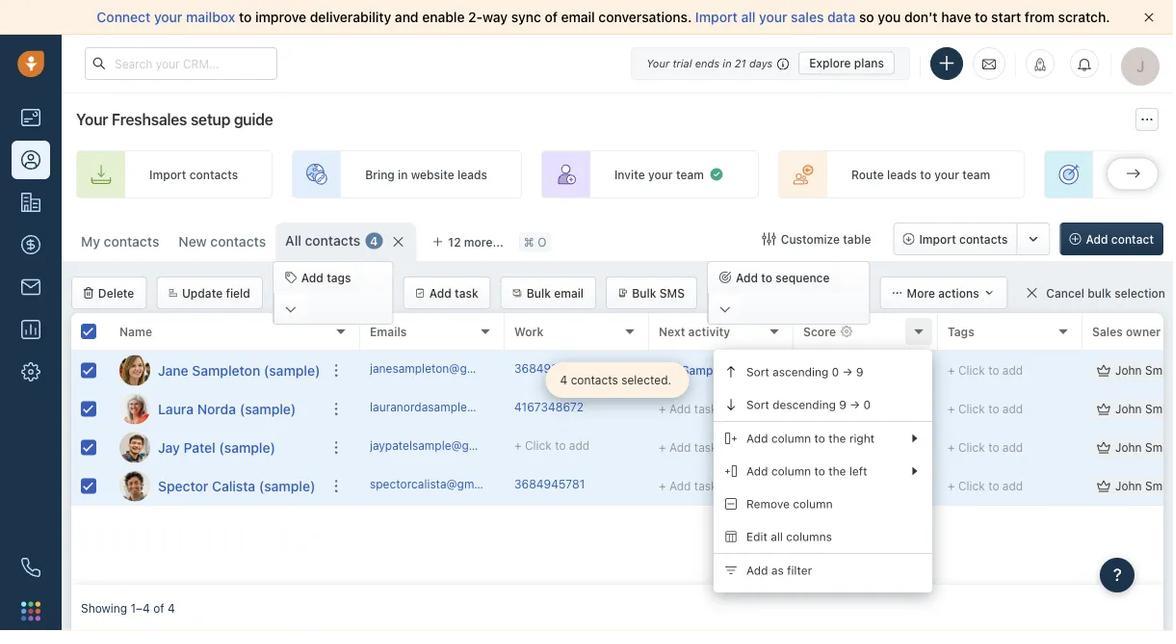 Task type: describe. For each thing, give the bounding box(es) containing it.
+ click to add for 18
[[948, 441, 1024, 454]]

+ add task for 37
[[659, 402, 717, 416]]

and
[[395, 9, 419, 25]]

sales
[[1093, 325, 1123, 338]]

18
[[804, 438, 821, 456]]

click for 37
[[959, 402, 985, 416]]

enable
[[422, 9, 465, 25]]

your right invite
[[648, 168, 673, 181]]

delete
[[98, 286, 134, 300]]

connect your mailbox to improve deliverability and enable 2-way sync of email conversations. import all your sales data so you don't have to start from scratch.
[[97, 9, 1111, 25]]

route leads to your team
[[852, 168, 991, 181]]

task for 18
[[695, 441, 717, 454]]

21
[[735, 57, 746, 69]]

0 horizontal spatial 0
[[832, 365, 839, 379]]

jaypatelsample@gmail.com link
[[370, 437, 518, 458]]

website
[[411, 168, 454, 181]]

12
[[448, 235, 461, 249]]

sales owner
[[1093, 325, 1161, 338]]

tags
[[948, 325, 975, 338]]

press space to deselect this row. row containing spector calista (sample)
[[71, 467, 360, 506]]

3684932360
[[515, 362, 587, 375]]

12 more... button
[[421, 228, 514, 255]]

guide
[[234, 110, 273, 129]]

sync
[[511, 9, 541, 25]]

add for 54
[[1003, 479, 1024, 493]]

click for 52
[[959, 364, 985, 377]]

columns
[[787, 530, 832, 543]]

add to sequence group
[[707, 261, 871, 325]]

contact
[[1112, 232, 1154, 246]]

import for import contacts link
[[149, 168, 186, 181]]

contacts down setup
[[189, 168, 238, 181]]

smith for 37
[[1146, 402, 1174, 416]]

add as filter menu item
[[714, 554, 933, 587]]

work
[[515, 325, 544, 338]]

john smith for 18
[[1116, 441, 1174, 454]]

more actions button
[[880, 277, 1008, 309]]

your freshsales setup guide
[[76, 110, 273, 129]]

spectorcalista@gmail.com
[[370, 477, 513, 491]]

smith for 54
[[1146, 479, 1174, 493]]

john for 18
[[1116, 441, 1142, 454]]

import for import contacts button
[[920, 232, 957, 246]]

next
[[659, 325, 685, 338]]

(sample) for laura norda (sample)
[[240, 401, 296, 417]]

sampleton
[[192, 362, 260, 378]]

bulk for bulk email
[[527, 286, 551, 300]]

customize table
[[781, 232, 871, 246]]

task inside button
[[455, 286, 479, 300]]

column for add column to the right
[[772, 432, 811, 445]]

(sample) for spector calista (sample)
[[259, 478, 315, 494]]

new
[[179, 234, 207, 250]]

emails
[[370, 325, 407, 338]]

cancel
[[1047, 287, 1085, 300]]

jay patel (sample)
[[158, 439, 276, 455]]

press space to deselect this row. row containing 37
[[360, 390, 1174, 429]]

edit
[[747, 530, 768, 543]]

john for 54
[[1116, 479, 1142, 493]]

add to sequence button
[[708, 262, 842, 293]]

bulk
[[1088, 287, 1112, 300]]

bring
[[365, 168, 395, 181]]

→ for 0
[[843, 365, 853, 379]]

all inside menu item
[[771, 530, 783, 543]]

showing
[[81, 601, 127, 615]]

my contacts
[[81, 234, 159, 250]]

norda
[[197, 401, 236, 417]]

remove column
[[747, 497, 833, 511]]

bulk email button
[[501, 277, 596, 309]]

plans
[[855, 56, 885, 70]]

3684932360 link
[[515, 360, 587, 381]]

add for 37
[[1003, 402, 1024, 416]]

add for add contact
[[1086, 232, 1109, 246]]

filter
[[787, 564, 812, 577]]

table
[[843, 232, 871, 246]]

phone element
[[12, 548, 50, 587]]

bulk sms
[[632, 286, 685, 300]]

press space to deselect this row. row containing 52
[[360, 352, 1174, 390]]

more...
[[464, 235, 504, 249]]

team inside invite your team link
[[676, 168, 704, 181]]

your left sales
[[759, 9, 788, 25]]

mailbox
[[186, 9, 235, 25]]

the for right
[[829, 432, 846, 445]]

janesampleton@gmail.com link
[[370, 360, 516, 381]]

bulk sms button
[[606, 277, 698, 309]]

add tags button
[[273, 262, 363, 293]]

selection
[[1115, 287, 1166, 300]]

press space to deselect this row. row containing laura norda (sample)
[[71, 390, 360, 429]]

add contact button
[[1060, 223, 1164, 255]]

add for add to sequence
[[736, 271, 758, 284]]

update
[[182, 286, 223, 300]]

1 horizontal spatial import
[[696, 9, 738, 25]]

customize
[[781, 232, 840, 246]]

import contacts button
[[894, 223, 1018, 255]]

create sal
[[1118, 168, 1174, 181]]

don't
[[905, 9, 938, 25]]

0 horizontal spatial 4
[[168, 601, 175, 615]]

o
[[538, 235, 547, 249]]

remove
[[747, 497, 790, 511]]

my
[[81, 234, 100, 250]]

+ click to add for 54
[[948, 479, 1024, 493]]

add for add as filter
[[747, 564, 768, 577]]

name row
[[71, 313, 360, 352]]

your trial ends in 21 days
[[647, 57, 773, 69]]

54
[[804, 477, 823, 495]]

smith for 52
[[1146, 364, 1174, 377]]

s image
[[119, 471, 150, 502]]

conversations.
[[599, 9, 692, 25]]

bulk email
[[527, 286, 584, 300]]

angle down image
[[285, 300, 297, 319]]

press space to deselect this row. row containing 18
[[360, 429, 1174, 467]]

descending
[[773, 398, 836, 411]]

j image for jay patel (sample)
[[119, 432, 150, 463]]

john smith for 54
[[1116, 479, 1174, 493]]

add task button
[[403, 277, 491, 309]]

freshworks switcher image
[[21, 602, 40, 621]]

jaypatelsample@gmail.com
[[370, 439, 518, 452]]

spector calista (sample)
[[158, 478, 315, 494]]

sort descending 9 → 0
[[747, 398, 871, 411]]

contacts right my
[[104, 234, 159, 250]]

contacts inside button
[[960, 232, 1008, 246]]

edit all columns
[[747, 530, 832, 543]]

so
[[860, 9, 875, 25]]

explore plans
[[810, 56, 885, 70]]

john smith for 52
[[1116, 364, 1174, 377]]

add for add column to the right
[[747, 432, 768, 445]]

score
[[804, 325, 836, 338]]

add task
[[429, 286, 479, 300]]

0 horizontal spatial in
[[398, 168, 408, 181]]

invite
[[615, 168, 645, 181]]

4 inside all contacts 4
[[370, 234, 378, 248]]

all contacts 4
[[285, 233, 378, 249]]

trial
[[673, 57, 692, 69]]

press space to deselect this row. row containing 54
[[360, 467, 1174, 506]]

+ add task for 54
[[659, 479, 717, 493]]

laura norda (sample)
[[158, 401, 296, 417]]

1 horizontal spatial 0
[[864, 398, 871, 411]]

phone image
[[21, 558, 40, 577]]



Task type: locate. For each thing, give the bounding box(es) containing it.
the
[[829, 432, 846, 445], [829, 464, 846, 478]]

john
[[1116, 364, 1142, 377], [1116, 402, 1142, 416], [1116, 441, 1142, 454], [1116, 479, 1142, 493]]

sort ascending 0 → 9
[[747, 365, 864, 379]]

row group
[[71, 352, 360, 506], [360, 352, 1174, 506]]

0 vertical spatial the
[[829, 432, 846, 445]]

+ click to add
[[948, 364, 1024, 377], [948, 402, 1024, 416], [948, 441, 1024, 454], [948, 479, 1024, 493]]

smith for 18
[[1146, 441, 1174, 454]]

4 contacts selected.
[[560, 373, 672, 387]]

1 smith from the top
[[1146, 364, 1174, 377]]

spector calista (sample) link
[[158, 476, 315, 496]]

your for your trial ends in 21 days
[[647, 57, 670, 69]]

your for your freshsales setup guide
[[76, 110, 108, 129]]

in
[[723, 57, 732, 69], [398, 168, 408, 181]]

sort for sort descending 9 → 0
[[747, 398, 770, 411]]

press space to deselect this row. row down the jay patel (sample) link at the left bottom of page
[[71, 467, 360, 506]]

of
[[545, 9, 558, 25], [153, 601, 164, 615]]

add inside button
[[301, 271, 324, 284]]

email image
[[983, 56, 996, 72]]

0
[[832, 365, 839, 379], [864, 398, 871, 411]]

add for add task
[[429, 286, 452, 300]]

add as filter
[[747, 564, 812, 577]]

create
[[1118, 168, 1155, 181]]

4 john from the top
[[1116, 479, 1142, 493]]

jane sampleton (sample) link
[[158, 361, 320, 380]]

more actions
[[907, 286, 980, 300]]

angle down image
[[720, 300, 731, 319]]

owner
[[1126, 325, 1161, 338]]

2 leads from the left
[[887, 168, 917, 181]]

explore
[[810, 56, 851, 70]]

your left the trial
[[647, 57, 670, 69]]

press space to deselect this row. row down norda
[[71, 429, 360, 467]]

4 john smith from the top
[[1116, 479, 1174, 493]]

of right '1–4'
[[153, 601, 164, 615]]

all up 21
[[741, 9, 756, 25]]

bulk
[[527, 286, 551, 300], [632, 286, 657, 300]]

1 vertical spatial j image
[[119, 432, 150, 463]]

(sample) for jane sampleton (sample)
[[264, 362, 320, 378]]

container_wx8msf4aqz5i3rn1 image
[[1025, 286, 1039, 300], [659, 364, 673, 377], [1097, 364, 1111, 377], [1097, 479, 1111, 493]]

column for remove column
[[793, 497, 833, 511]]

1 sort from the top
[[747, 365, 770, 379]]

press space to deselect this row. row up descending
[[360, 352, 1174, 390]]

1 john from the top
[[1116, 364, 1142, 377]]

1 horizontal spatial leads
[[887, 168, 917, 181]]

patel
[[184, 439, 216, 455]]

your left 'freshsales'
[[76, 110, 108, 129]]

contacts right new
[[210, 234, 266, 250]]

spectorcalista@gmail.com link
[[370, 476, 513, 496]]

0 vertical spatial of
[[545, 9, 558, 25]]

2 john smith from the top
[[1116, 402, 1174, 416]]

import all your sales data link
[[696, 9, 860, 25]]

2 smith from the top
[[1146, 402, 1174, 416]]

1 vertical spatial column
[[772, 464, 811, 478]]

1 horizontal spatial bulk
[[632, 286, 657, 300]]

1 vertical spatial import contacts
[[920, 232, 1008, 246]]

container_wx8msf4aqz5i3rn1 image
[[709, 167, 725, 182], [763, 232, 776, 246], [1097, 402, 1111, 416], [1097, 441, 1111, 454]]

the left right
[[829, 432, 846, 445]]

1 vertical spatial sort
[[747, 398, 770, 411]]

cancel bulk selection
[[1047, 287, 1166, 300]]

9
[[856, 365, 864, 379], [839, 398, 847, 411]]

column for add column to the left
[[772, 464, 811, 478]]

bulk up work
[[527, 286, 551, 300]]

0 horizontal spatial of
[[153, 601, 164, 615]]

0 vertical spatial import contacts
[[149, 168, 238, 181]]

menu containing sort ascending 0 → 9
[[714, 350, 933, 593]]

add for 52
[[1003, 364, 1024, 377]]

sales
[[791, 9, 824, 25]]

l image
[[119, 394, 150, 424]]

(sample) right calista
[[259, 478, 315, 494]]

1 + click to add from the top
[[948, 364, 1024, 377]]

1 team from the left
[[676, 168, 704, 181]]

in right bring
[[398, 168, 408, 181]]

remove column menu item
[[714, 488, 933, 520]]

import up your trial ends in 21 days
[[696, 9, 738, 25]]

2 team from the left
[[963, 168, 991, 181]]

0 horizontal spatial leads
[[458, 168, 487, 181]]

4 right all contacts link
[[370, 234, 378, 248]]

your
[[154, 9, 183, 25], [759, 9, 788, 25], [648, 168, 673, 181], [935, 168, 960, 181]]

grid
[[71, 313, 1174, 585]]

→ right 52
[[843, 365, 853, 379]]

connect
[[97, 9, 151, 25]]

9 right 52
[[856, 365, 864, 379]]

0 vertical spatial your
[[647, 57, 670, 69]]

2 the from the top
[[829, 464, 846, 478]]

john smith for 37
[[1116, 402, 1174, 416]]

right
[[850, 432, 875, 445]]

press space to deselect this row. row up the jay patel (sample)
[[71, 390, 360, 429]]

(sample) down jane sampleton (sample) link
[[240, 401, 296, 417]]

2 john from the top
[[1116, 402, 1142, 416]]

sort for sort ascending 0 → 9
[[747, 365, 770, 379]]

janesampleton@gmail.com 3684932360
[[370, 362, 587, 375]]

press space to deselect this row. row up remove
[[360, 429, 1174, 467]]

press space to deselect this row. row up the edit
[[360, 467, 1174, 506]]

37
[[804, 399, 822, 418]]

in left 21
[[723, 57, 732, 69]]

to inside button
[[762, 271, 773, 284]]

import contacts for import contacts link
[[149, 168, 238, 181]]

import contacts link
[[76, 150, 273, 198]]

0 vertical spatial column
[[772, 432, 811, 445]]

Search your CRM... text field
[[85, 47, 278, 80]]

0 horizontal spatial all
[[741, 9, 756, 25]]

team up import contacts group
[[963, 168, 991, 181]]

team inside route leads to your team link
[[963, 168, 991, 181]]

0 vertical spatial j image
[[119, 355, 150, 386]]

3684945781 link
[[515, 476, 585, 496]]

0 vertical spatial in
[[723, 57, 732, 69]]

1–4
[[131, 601, 150, 615]]

2 sort from the top
[[747, 398, 770, 411]]

1 bulk from the left
[[527, 286, 551, 300]]

1 vertical spatial 9
[[839, 398, 847, 411]]

row group containing jane sampleton (sample)
[[71, 352, 360, 506]]

0 up right
[[864, 398, 871, 411]]

1 vertical spatial + add task
[[659, 441, 717, 454]]

route leads to your team link
[[778, 150, 1025, 198]]

2 vertical spatial column
[[793, 497, 833, 511]]

import inside button
[[920, 232, 957, 246]]

all
[[741, 9, 756, 25], [771, 530, 783, 543]]

press space to deselect this row. row
[[71, 352, 360, 390], [360, 352, 1174, 390], [71, 390, 360, 429], [360, 390, 1174, 429], [71, 429, 360, 467], [360, 429, 1174, 467], [71, 467, 360, 506], [360, 467, 1174, 506]]

grid containing 52
[[71, 313, 1174, 585]]

have
[[942, 9, 972, 25]]

sal
[[1158, 168, 1174, 181]]

1 row group from the left
[[71, 352, 360, 506]]

3 + add task from the top
[[659, 479, 717, 493]]

import contacts group
[[894, 223, 1051, 255]]

your left the mailbox
[[154, 9, 183, 25]]

1 vertical spatial →
[[850, 398, 861, 411]]

invite your team
[[615, 168, 704, 181]]

j image left jane in the left of the page
[[119, 355, 150, 386]]

menu
[[714, 350, 933, 593]]

(sample) down angle down icon on the left
[[264, 362, 320, 378]]

add for add column to the left
[[747, 464, 768, 478]]

(sample) up the spector calista (sample)
[[219, 439, 276, 455]]

0 vertical spatial 9
[[856, 365, 864, 379]]

as
[[772, 564, 784, 577]]

→ up right
[[850, 398, 861, 411]]

j image left jay
[[119, 432, 150, 463]]

activity
[[689, 325, 731, 338]]

lauranordasample@gmail.com
[[370, 400, 534, 414]]

1 vertical spatial of
[[153, 601, 164, 615]]

3684945781
[[515, 477, 585, 491]]

contacts up tags
[[305, 233, 361, 249]]

0 vertical spatial 4
[[370, 234, 378, 248]]

explore plans link
[[799, 52, 895, 75]]

task for 54
[[695, 479, 717, 493]]

12 more...
[[448, 235, 504, 249]]

setup
[[191, 110, 230, 129]]

0 vertical spatial email
[[561, 9, 595, 25]]

4 right '1–4'
[[168, 601, 175, 615]]

sort left the ascending
[[747, 365, 770, 379]]

container_wx8msf4aqz5i3rn1 image inside customize table button
[[763, 232, 776, 246]]

2 horizontal spatial 4
[[560, 373, 568, 387]]

+ click to add for 37
[[948, 402, 1024, 416]]

name column header
[[110, 313, 360, 352]]

way
[[483, 9, 508, 25]]

→ for 9
[[850, 398, 861, 411]]

0 horizontal spatial 9
[[839, 398, 847, 411]]

add column to the left
[[747, 464, 868, 478]]

1 horizontal spatial all
[[771, 530, 783, 543]]

9 right 37
[[839, 398, 847, 411]]

bring in website leads link
[[292, 150, 522, 198]]

contacts left selected. on the bottom right of page
[[571, 373, 618, 387]]

improve
[[255, 9, 307, 25]]

add inside menu item
[[747, 564, 768, 577]]

0 vertical spatial + add task
[[659, 402, 717, 416]]

bulk for bulk sms
[[632, 286, 657, 300]]

john for 52
[[1116, 364, 1142, 377]]

column
[[772, 432, 811, 445], [772, 464, 811, 478], [793, 497, 833, 511]]

you
[[878, 9, 901, 25]]

j image
[[119, 355, 150, 386], [119, 432, 150, 463]]

your up import contacts button
[[935, 168, 960, 181]]

row group containing 52
[[360, 352, 1174, 506]]

1 horizontal spatial in
[[723, 57, 732, 69]]

bulk inside "button"
[[632, 286, 657, 300]]

j image for jane sampleton (sample)
[[119, 355, 150, 386]]

1 horizontal spatial team
[[963, 168, 991, 181]]

press space to deselect this row. row down the ascending
[[360, 390, 1174, 429]]

jane sampleton (sample)
[[158, 362, 320, 378]]

connect your mailbox link
[[97, 9, 239, 25]]

laura
[[158, 401, 194, 417]]

4 + click to add from the top
[[948, 479, 1024, 493]]

add for 18
[[1003, 441, 1024, 454]]

1 vertical spatial your
[[76, 110, 108, 129]]

leads right route
[[887, 168, 917, 181]]

the left left
[[829, 464, 846, 478]]

+
[[948, 364, 955, 377], [948, 402, 955, 416], [659, 402, 666, 416], [515, 439, 522, 452], [948, 441, 955, 454], [659, 441, 666, 454], [948, 479, 955, 493], [659, 479, 666, 493]]

import contacts up actions at the top of the page
[[920, 232, 1008, 246]]

freshsales
[[112, 110, 187, 129]]

laura norda (sample) link
[[158, 399, 296, 419]]

1 vertical spatial the
[[829, 464, 846, 478]]

2 bulk from the left
[[632, 286, 657, 300]]

(sample) for jay patel (sample)
[[219, 439, 276, 455]]

1 vertical spatial import
[[149, 168, 186, 181]]

1 horizontal spatial import contacts
[[920, 232, 1008, 246]]

sort descending 9 → 0 menu item
[[714, 388, 933, 421]]

bulk inside button
[[527, 286, 551, 300]]

leads right website
[[458, 168, 487, 181]]

delete button
[[71, 277, 147, 309]]

press space to deselect this row. row containing jay patel (sample)
[[71, 429, 360, 467]]

0 vertical spatial 0
[[832, 365, 839, 379]]

field
[[226, 286, 250, 300]]

bulk left sms
[[632, 286, 657, 300]]

2 row group from the left
[[360, 352, 1174, 506]]

import contacts for import contacts button
[[920, 232, 1008, 246]]

0 horizontal spatial import
[[149, 168, 186, 181]]

task for 37
[[695, 402, 717, 416]]

import up more actions
[[920, 232, 957, 246]]

1 horizontal spatial 9
[[856, 365, 864, 379]]

2 + click to add from the top
[[948, 402, 1024, 416]]

0 horizontal spatial import contacts
[[149, 168, 238, 181]]

of right sync
[[545, 9, 558, 25]]

container_wx8msf4aqz5i3rn1 image inside invite your team link
[[709, 167, 725, 182]]

+ add task for 18
[[659, 441, 717, 454]]

2 j image from the top
[[119, 432, 150, 463]]

1 horizontal spatial your
[[647, 57, 670, 69]]

1 vertical spatial 4
[[560, 373, 568, 387]]

1 + add task from the top
[[659, 402, 717, 416]]

2 vertical spatial + add task
[[659, 479, 717, 493]]

add for add tags
[[301, 271, 324, 284]]

click for 54
[[959, 479, 985, 493]]

0 horizontal spatial your
[[76, 110, 108, 129]]

ends
[[695, 57, 720, 69]]

showing 1–4 of 4
[[81, 601, 175, 615]]

0 right 52
[[832, 365, 839, 379]]

actions
[[939, 286, 980, 300]]

press space to deselect this row. row containing jane sampleton (sample)
[[71, 352, 360, 390]]

2 vertical spatial import
[[920, 232, 957, 246]]

edit all columns menu item
[[714, 520, 933, 553]]

0 vertical spatial all
[[741, 9, 756, 25]]

1 j image from the top
[[119, 355, 150, 386]]

1 leads from the left
[[458, 168, 487, 181]]

0 horizontal spatial bulk
[[527, 286, 551, 300]]

0 vertical spatial sort
[[747, 365, 770, 379]]

1 horizontal spatial 4
[[370, 234, 378, 248]]

add tags group
[[273, 261, 394, 325]]

1 john smith from the top
[[1116, 364, 1174, 377]]

4 up 4167348672
[[560, 373, 568, 387]]

email inside button
[[554, 286, 584, 300]]

import contacts inside button
[[920, 232, 1008, 246]]

3 smith from the top
[[1146, 441, 1174, 454]]

left
[[850, 464, 868, 478]]

janesampleton@gmail.com
[[370, 362, 516, 375]]

route
[[852, 168, 884, 181]]

column down descending
[[772, 432, 811, 445]]

column down 54
[[793, 497, 833, 511]]

new contacts button
[[169, 223, 276, 261], [179, 234, 266, 250]]

all contacts link
[[285, 231, 361, 251]]

days
[[750, 57, 773, 69]]

import contacts
[[149, 168, 238, 181], [920, 232, 1008, 246]]

1 vertical spatial 0
[[864, 398, 871, 411]]

import down 'your freshsales setup guide'
[[149, 168, 186, 181]]

1 the from the top
[[829, 432, 846, 445]]

1 vertical spatial in
[[398, 168, 408, 181]]

2 + add task from the top
[[659, 441, 717, 454]]

3 john from the top
[[1116, 441, 1142, 454]]

all right the edit
[[771, 530, 783, 543]]

john for 37
[[1116, 402, 1142, 416]]

1 horizontal spatial of
[[545, 9, 558, 25]]

column down 18
[[772, 464, 811, 478]]

0 vertical spatial →
[[843, 365, 853, 379]]

4 smith from the top
[[1146, 479, 1174, 493]]

sort ascending 0 → 9 menu item
[[714, 356, 933, 388]]

tags
[[327, 271, 351, 284]]

team right invite
[[676, 168, 704, 181]]

2 horizontal spatial import
[[920, 232, 957, 246]]

contacts up actions at the top of the page
[[960, 232, 1008, 246]]

sort
[[747, 365, 770, 379], [747, 398, 770, 411]]

0 horizontal spatial team
[[676, 168, 704, 181]]

press space to deselect this row. row up norda
[[71, 352, 360, 390]]

0 vertical spatial import
[[696, 9, 738, 25]]

close image
[[1145, 13, 1154, 22]]

team
[[676, 168, 704, 181], [963, 168, 991, 181]]

2 vertical spatial 4
[[168, 601, 175, 615]]

(sample)
[[264, 362, 320, 378], [240, 401, 296, 417], [219, 439, 276, 455], [259, 478, 315, 494]]

customize table button
[[750, 223, 884, 255]]

3 + click to add from the top
[[948, 441, 1024, 454]]

3 john smith from the top
[[1116, 441, 1174, 454]]

1 vertical spatial all
[[771, 530, 783, 543]]

column inside menu item
[[793, 497, 833, 511]]

the for left
[[829, 464, 846, 478]]

sort left descending
[[747, 398, 770, 411]]

1 vertical spatial email
[[554, 286, 584, 300]]

+ click to add for 52
[[948, 364, 1024, 377]]

import contacts down setup
[[149, 168, 238, 181]]

contacts
[[189, 168, 238, 181], [960, 232, 1008, 246], [305, 233, 361, 249], [104, 234, 159, 250], [210, 234, 266, 250], [571, 373, 618, 387]]

click for 18
[[959, 441, 985, 454]]



Task type: vqa. For each thing, say whether or not it's contained in the screenshot.
upcoming
no



